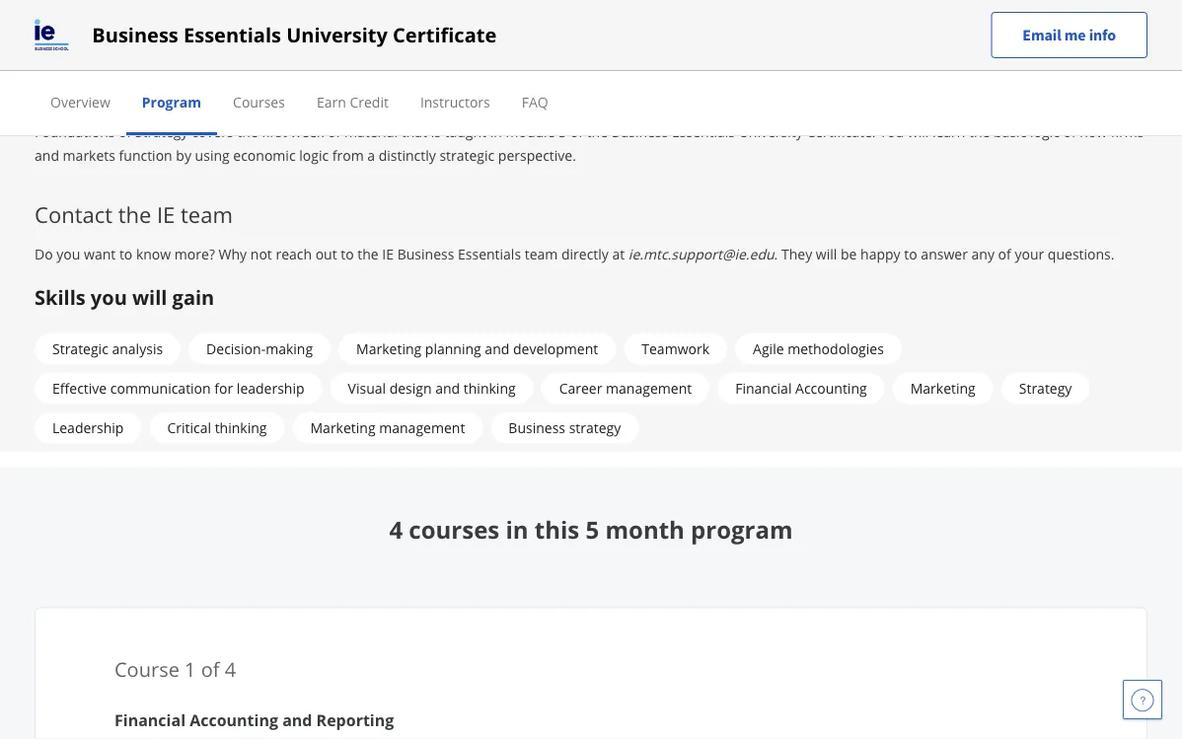 Task type: describe. For each thing, give the bounding box(es) containing it.
program
[[142, 92, 201, 111]]

0 vertical spatial university
[[286, 21, 388, 48]]

contact the ie team
[[35, 200, 233, 229]]

1
[[185, 656, 196, 683]]

course 1 of 4
[[115, 656, 236, 683]]

effective
[[52, 379, 107, 398]]

do
[[35, 245, 53, 263]]

module
[[506, 122, 555, 141]]

firms
[[1111, 122, 1145, 141]]

0 vertical spatial ie
[[157, 200, 175, 229]]

email me info button
[[991, 12, 1148, 58]]

directly
[[562, 245, 609, 263]]

strategy inside foundations of strategy covers the first week of material that is taught in module 3 of the business essentials university certificate. you will learn the basic logic of how firms and markets function by using economic logic from a distinctly strategic perspective.
[[135, 122, 188, 141]]

business strategy
[[509, 418, 621, 437]]

me
[[1065, 25, 1086, 45]]

of right week
[[328, 122, 341, 141]]

planning
[[425, 339, 481, 358]]

foundations
[[35, 122, 115, 141]]

more?
[[175, 245, 215, 263]]

taught
[[445, 122, 487, 141]]

and for financial accounting and reporting
[[282, 709, 312, 730]]

program
[[691, 513, 793, 545]]

out
[[316, 245, 337, 263]]

markets
[[63, 146, 115, 165]]

certificate.
[[807, 122, 876, 141]]

you for skills
[[91, 284, 127, 311]]

business up planning at the top
[[397, 245, 454, 263]]

foundations of strategy course image
[[35, 0, 232, 100]]

leadership
[[52, 418, 124, 437]]

the left first
[[237, 122, 258, 141]]

for
[[214, 379, 233, 398]]

answer
[[921, 245, 968, 263]]

of up the function
[[119, 122, 132, 141]]

earn credit link
[[317, 92, 389, 111]]

marketing planning and development
[[356, 339, 598, 358]]

.
[[774, 245, 778, 263]]

gain
[[172, 284, 214, 311]]

marketing for marketing
[[911, 379, 976, 398]]

financial accounting
[[736, 379, 867, 398]]

the right 3
[[587, 122, 608, 141]]

questions.
[[1048, 245, 1115, 263]]

basic
[[994, 122, 1027, 141]]

overview
[[50, 92, 110, 111]]

foundations of strategy covers the first week of material that is taught in module 3 of the business essentials university certificate. you will learn the basic logic of how firms and markets function by using economic logic from a distinctly strategic perspective.
[[35, 122, 1145, 165]]

not
[[251, 245, 272, 263]]

1 horizontal spatial logic
[[1030, 122, 1060, 141]]

want
[[84, 245, 116, 263]]

at
[[612, 245, 625, 263]]

leadership
[[237, 379, 305, 398]]

email
[[1023, 25, 1062, 45]]

business essentials university certificate
[[92, 21, 497, 48]]

instructors link
[[420, 92, 490, 111]]

month
[[606, 513, 685, 545]]

first
[[262, 122, 287, 141]]

be
[[841, 245, 857, 263]]

1 vertical spatial logic
[[299, 146, 329, 165]]

essentials inside foundations of strategy covers the first week of material that is taught in module 3 of the business essentials university certificate. you will learn the basic logic of how firms and markets function by using economic logic from a distinctly strategic perspective.
[[672, 122, 735, 141]]

1 horizontal spatial team
[[525, 245, 558, 263]]

how
[[1080, 122, 1108, 141]]

3
[[559, 122, 567, 141]]

marketing for marketing planning and development
[[356, 339, 422, 358]]

1 vertical spatial ie
[[382, 245, 394, 263]]

4 courses in this 5 month program
[[389, 513, 793, 545]]

from
[[332, 146, 364, 165]]

faq link
[[522, 92, 549, 111]]

certificate
[[393, 21, 497, 48]]

distinctly
[[379, 146, 436, 165]]

financial for financial accounting and reporting
[[115, 709, 186, 730]]

help center image
[[1131, 688, 1155, 712]]

visual
[[348, 379, 386, 398]]

you for do
[[57, 245, 80, 263]]

design
[[390, 379, 432, 398]]

teamwork
[[642, 339, 710, 358]]

and for marketing planning and development
[[485, 339, 510, 358]]

faq
[[522, 92, 549, 111]]

critical
[[167, 418, 211, 437]]

is
[[431, 122, 441, 141]]

week
[[291, 122, 324, 141]]

1 horizontal spatial in
[[506, 513, 529, 545]]

management for marketing management
[[379, 418, 465, 437]]

a
[[367, 146, 375, 165]]

credit
[[350, 92, 389, 111]]

any
[[972, 245, 995, 263]]

courses
[[233, 92, 285, 111]]

decision-making
[[206, 339, 313, 358]]

reporting
[[316, 709, 394, 730]]

happy
[[861, 245, 901, 263]]

strategic
[[440, 146, 495, 165]]

course
[[115, 656, 180, 683]]

earn
[[317, 92, 346, 111]]

making
[[266, 339, 313, 358]]

marketing management
[[310, 418, 465, 437]]

strategic
[[52, 339, 108, 358]]

effective communication for leadership
[[52, 379, 305, 398]]



Task type: vqa. For each thing, say whether or not it's contained in the screenshot.
the rightmost 4
yes



Task type: locate. For each thing, give the bounding box(es) containing it.
1 horizontal spatial financial
[[736, 379, 792, 398]]

1 horizontal spatial ie
[[382, 245, 394, 263]]

0 vertical spatial you
[[57, 245, 80, 263]]

4 left courses
[[389, 513, 403, 545]]

0 vertical spatial essentials
[[184, 21, 281, 48]]

0 horizontal spatial in
[[490, 122, 502, 141]]

team left directly on the top of the page
[[525, 245, 558, 263]]

ie right out
[[382, 245, 394, 263]]

ie.mtc.support@ie.edu
[[629, 245, 774, 263]]

1 vertical spatial you
[[91, 284, 127, 311]]

0 vertical spatial financial
[[736, 379, 792, 398]]

0 horizontal spatial ie
[[157, 200, 175, 229]]

will inside foundations of strategy covers the first week of material that is taught in module 3 of the business essentials university certificate. you will learn the basic logic of how firms and markets function by using economic logic from a distinctly strategic perspective.
[[908, 122, 929, 141]]

accounting for financial accounting
[[796, 379, 867, 398]]

will left be
[[816, 245, 837, 263]]

you down want
[[91, 284, 127, 311]]

management for career management
[[606, 379, 692, 398]]

covers
[[192, 122, 234, 141]]

1 horizontal spatial management
[[606, 379, 692, 398]]

and left reporting
[[282, 709, 312, 730]]

the up know
[[118, 200, 151, 229]]

1 horizontal spatial to
[[341, 245, 354, 263]]

ie
[[157, 200, 175, 229], [382, 245, 394, 263]]

learn
[[933, 122, 966, 141]]

0 horizontal spatial strategy
[[135, 122, 188, 141]]

strategy
[[569, 418, 621, 437]]

4
[[389, 513, 403, 545], [225, 656, 236, 683]]

will down know
[[132, 284, 167, 311]]

1 to from the left
[[119, 245, 133, 263]]

you right do
[[57, 245, 80, 263]]

1 vertical spatial financial
[[115, 709, 186, 730]]

and inside foundations of strategy covers the first week of material that is taught in module 3 of the business essentials university certificate. you will learn the basic logic of how firms and markets function by using economic logic from a distinctly strategic perspective.
[[35, 146, 59, 165]]

function
[[119, 146, 172, 165]]

reach
[[276, 245, 312, 263]]

0 horizontal spatial team
[[181, 200, 233, 229]]

career
[[559, 379, 603, 398]]

financial for financial accounting
[[736, 379, 792, 398]]

1 vertical spatial 4
[[225, 656, 236, 683]]

to right want
[[119, 245, 133, 263]]

university up earn
[[286, 21, 388, 48]]

financial accounting and reporting
[[115, 709, 394, 730]]

to right happy
[[904, 245, 918, 263]]

and for visual design and thinking
[[436, 379, 460, 398]]

0 horizontal spatial logic
[[299, 146, 329, 165]]

using
[[195, 146, 230, 165]]

of right any
[[999, 245, 1012, 263]]

0 vertical spatial logic
[[1030, 122, 1060, 141]]

business up program
[[92, 21, 178, 48]]

why
[[219, 245, 247, 263]]

1 horizontal spatial will
[[816, 245, 837, 263]]

2 horizontal spatial to
[[904, 245, 918, 263]]

logic right the basic
[[1030, 122, 1060, 141]]

strategy
[[135, 122, 188, 141], [1019, 379, 1072, 398]]

agile methodologies
[[753, 339, 884, 358]]

you
[[57, 245, 80, 263], [91, 284, 127, 311]]

0 horizontal spatial to
[[119, 245, 133, 263]]

1 horizontal spatial thinking
[[464, 379, 516, 398]]

1 horizontal spatial university
[[739, 122, 803, 141]]

1 vertical spatial strategy
[[1019, 379, 1072, 398]]

in inside foundations of strategy covers the first week of material that is taught in module 3 of the business essentials university certificate. you will learn the basic logic of how firms and markets function by using economic logic from a distinctly strategic perspective.
[[490, 122, 502, 141]]

university
[[286, 21, 388, 48], [739, 122, 803, 141]]

0 horizontal spatial you
[[57, 245, 80, 263]]

thinking
[[464, 379, 516, 398], [215, 418, 267, 437]]

financial down the agile
[[736, 379, 792, 398]]

0 horizontal spatial 4
[[225, 656, 236, 683]]

0 vertical spatial in
[[490, 122, 502, 141]]

visual design and thinking
[[348, 379, 516, 398]]

development
[[513, 339, 598, 358]]

0 vertical spatial will
[[908, 122, 929, 141]]

0 vertical spatial management
[[606, 379, 692, 398]]

business right 3
[[612, 122, 669, 141]]

critical thinking
[[167, 418, 267, 437]]

accounting for financial accounting and reporting
[[190, 709, 278, 730]]

of right 3
[[570, 122, 583, 141]]

0 horizontal spatial accounting
[[190, 709, 278, 730]]

0 vertical spatial accounting
[[796, 379, 867, 398]]

0 horizontal spatial thinking
[[215, 418, 267, 437]]

1 horizontal spatial strategy
[[1019, 379, 1072, 398]]

2 vertical spatial marketing
[[310, 418, 376, 437]]

in right "taught" on the left top
[[490, 122, 502, 141]]

business left strategy
[[509, 418, 566, 437]]

and down foundations
[[35, 146, 59, 165]]

0 vertical spatial thinking
[[464, 379, 516, 398]]

economic
[[233, 146, 296, 165]]

info
[[1089, 25, 1116, 45]]

that
[[402, 122, 427, 141]]

accounting down methodologies at the right of the page
[[796, 379, 867, 398]]

and
[[35, 146, 59, 165], [485, 339, 510, 358], [436, 379, 460, 398], [282, 709, 312, 730]]

and right planning at the top
[[485, 339, 510, 358]]

3 to from the left
[[904, 245, 918, 263]]

ie business school image
[[35, 19, 68, 51]]

thinking down marketing planning and development
[[464, 379, 516, 398]]

2 horizontal spatial will
[[908, 122, 929, 141]]

business inside foundations of strategy covers the first week of material that is taught in module 3 of the business essentials university certificate. you will learn the basic logic of how firms and markets function by using economic logic from a distinctly strategic perspective.
[[612, 122, 669, 141]]

1 horizontal spatial essentials
[[458, 245, 521, 263]]

accounting down 1
[[190, 709, 278, 730]]

logic
[[1030, 122, 1060, 141], [299, 146, 329, 165]]

overview link
[[50, 92, 110, 111]]

1 vertical spatial university
[[739, 122, 803, 141]]

in
[[490, 122, 502, 141], [506, 513, 529, 545]]

the left the basic
[[969, 122, 990, 141]]

0 vertical spatial team
[[181, 200, 233, 229]]

2 vertical spatial will
[[132, 284, 167, 311]]

marketing for marketing management
[[310, 418, 376, 437]]

earn credit
[[317, 92, 389, 111]]

1 vertical spatial essentials
[[672, 122, 735, 141]]

ie up know
[[157, 200, 175, 229]]

0 horizontal spatial management
[[379, 418, 465, 437]]

courses link
[[233, 92, 285, 111]]

1 vertical spatial in
[[506, 513, 529, 545]]

you
[[880, 122, 904, 141]]

they
[[782, 245, 813, 263]]

program link
[[142, 92, 201, 111]]

1 horizontal spatial 4
[[389, 513, 403, 545]]

thinking down 'for'
[[215, 418, 267, 437]]

of left how
[[1064, 122, 1077, 141]]

material
[[344, 122, 398, 141]]

know
[[136, 245, 171, 263]]

0 horizontal spatial financial
[[115, 709, 186, 730]]

2 vertical spatial essentials
[[458, 245, 521, 263]]

1 horizontal spatial accounting
[[796, 379, 867, 398]]

in left this
[[506, 513, 529, 545]]

the right out
[[358, 245, 379, 263]]

email me info
[[1023, 25, 1116, 45]]

perspective.
[[498, 146, 576, 165]]

1 horizontal spatial you
[[91, 284, 127, 311]]

your
[[1015, 245, 1045, 263]]

management down teamwork
[[606, 379, 692, 398]]

and right design
[[436, 379, 460, 398]]

1 vertical spatial accounting
[[190, 709, 278, 730]]

4 right 1
[[225, 656, 236, 683]]

university inside foundations of strategy covers the first week of material that is taught in module 3 of the business essentials university certificate. you will learn the basic logic of how firms and markets function by using economic logic from a distinctly strategic perspective.
[[739, 122, 803, 141]]

2 horizontal spatial essentials
[[672, 122, 735, 141]]

1 vertical spatial management
[[379, 418, 465, 437]]

of right 1
[[201, 656, 220, 683]]

certificate menu element
[[35, 71, 1148, 135]]

by
[[176, 146, 191, 165]]

1 vertical spatial marketing
[[911, 379, 976, 398]]

0 vertical spatial marketing
[[356, 339, 422, 358]]

of
[[119, 122, 132, 141], [328, 122, 341, 141], [570, 122, 583, 141], [1064, 122, 1077, 141], [999, 245, 1012, 263], [201, 656, 220, 683]]

2 to from the left
[[341, 245, 354, 263]]

contact
[[35, 200, 112, 229]]

financial
[[736, 379, 792, 398], [115, 709, 186, 730]]

will
[[908, 122, 929, 141], [816, 245, 837, 263], [132, 284, 167, 311]]

career management
[[559, 379, 692, 398]]

1 vertical spatial team
[[525, 245, 558, 263]]

do you want to know more? why not reach out to the ie business essentials team directly at ie.mtc.support@ie.edu . they will be happy to answer any of your questions.
[[35, 245, 1115, 263]]

0 horizontal spatial university
[[286, 21, 388, 48]]

management down visual design and thinking
[[379, 418, 465, 437]]

0 horizontal spatial essentials
[[184, 21, 281, 48]]

this
[[535, 513, 580, 545]]

strategic analysis
[[52, 339, 163, 358]]

instructors
[[420, 92, 490, 111]]

0 vertical spatial 4
[[389, 513, 403, 545]]

1 vertical spatial will
[[816, 245, 837, 263]]

logic down week
[[299, 146, 329, 165]]

skills
[[35, 284, 86, 311]]

team up more? at the top
[[181, 200, 233, 229]]

to right out
[[341, 245, 354, 263]]

decision-
[[206, 339, 266, 358]]

0 horizontal spatial will
[[132, 284, 167, 311]]

communication
[[110, 379, 211, 398]]

will right you
[[908, 122, 929, 141]]

0 vertical spatial strategy
[[135, 122, 188, 141]]

agile
[[753, 339, 784, 358]]

financial down course
[[115, 709, 186, 730]]

analysis
[[112, 339, 163, 358]]

courses
[[409, 513, 500, 545]]

1 vertical spatial thinking
[[215, 418, 267, 437]]

the
[[237, 122, 258, 141], [587, 122, 608, 141], [969, 122, 990, 141], [118, 200, 151, 229], [358, 245, 379, 263]]

university left 'certificate.'
[[739, 122, 803, 141]]



